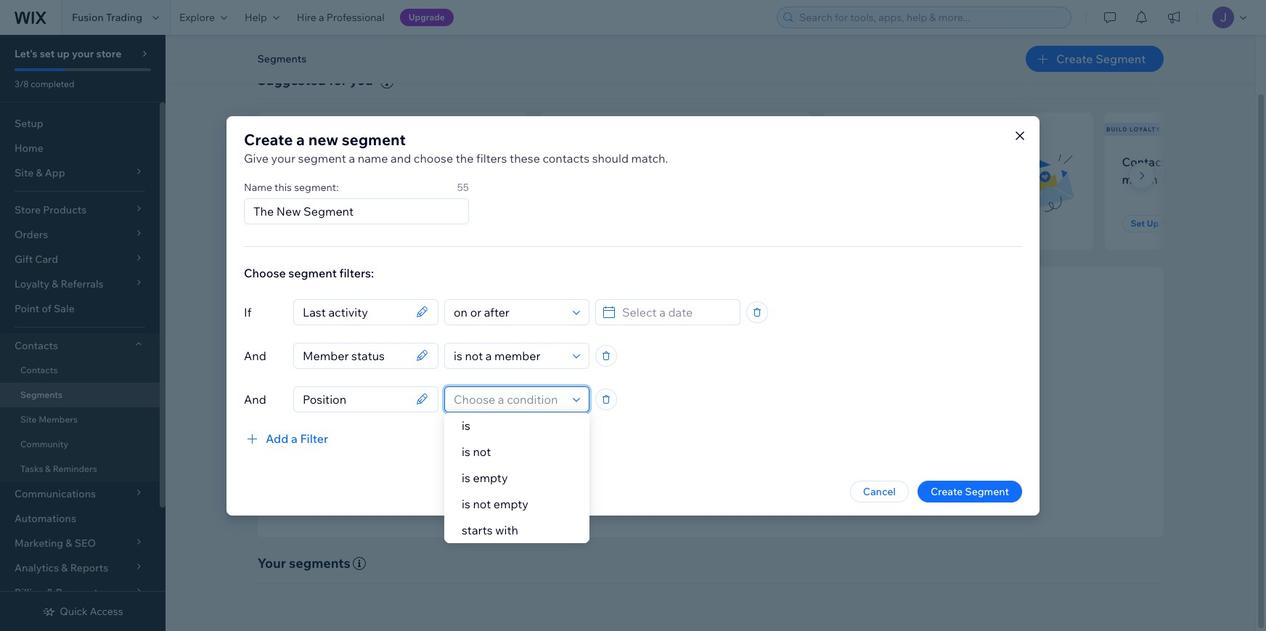 Task type: locate. For each thing, give the bounding box(es) containing it.
subscribed
[[275, 172, 336, 187]]

1 vertical spatial and
[[803, 431, 821, 444]]

these
[[510, 151, 540, 165]]

your inside the new contacts who recently subscribed to your mailing list
[[353, 172, 377, 187]]

55
[[457, 181, 469, 194]]

with down is not empty
[[496, 523, 519, 538]]

1 vertical spatial of
[[675, 411, 685, 424]]

1 vertical spatial segment
[[298, 151, 346, 165]]

0 vertical spatial and
[[244, 348, 266, 363]]

1 not from the top
[[473, 445, 491, 459]]

0 vertical spatial to
[[339, 172, 350, 187]]

0 horizontal spatial set up segment button
[[275, 215, 361, 232]]

1 vertical spatial create segment button
[[918, 480, 1023, 502]]

contacts
[[1123, 155, 1172, 169], [15, 339, 58, 352], [20, 365, 58, 376]]

2 up from the left
[[1148, 218, 1160, 229]]

segments up site members
[[20, 389, 62, 400]]

contacts down the new
[[302, 155, 350, 169]]

sale
[[54, 302, 75, 315]]

0 vertical spatial choose a condition field
[[450, 300, 569, 324]]

fusion trading
[[72, 11, 142, 24]]

not up the is empty at the bottom of page
[[473, 445, 491, 459]]

0 vertical spatial of
[[42, 302, 51, 315]]

name
[[358, 151, 388, 165]]

and up mailing
[[391, 151, 411, 165]]

1 vertical spatial segments
[[20, 389, 62, 400]]

set up segment down segment: at the left top of the page
[[284, 218, 352, 229]]

high-
[[649, 450, 673, 463]]

is for is empty
[[462, 471, 471, 485]]

new up "subscribed"
[[275, 155, 300, 169]]

your
[[72, 47, 94, 60], [271, 151, 296, 165], [353, 172, 377, 187], [626, 450, 647, 463]]

1 up from the left
[[300, 218, 312, 229]]

let's
[[15, 47, 37, 60]]

0 horizontal spatial create segment button
[[918, 480, 1023, 502]]

Select an option field
[[450, 343, 569, 368]]

1 set up segment button from the left
[[275, 215, 361, 232]]

is up is not on the bottom left
[[462, 418, 471, 433]]

up for second "set up segment" button from right
[[300, 218, 312, 229]]

a inside add a filter button
[[291, 431, 298, 446]]

0 horizontal spatial up
[[300, 218, 312, 229]]

hire
[[297, 11, 317, 24]]

target
[[711, 389, 748, 406]]

1 set up segment from the left
[[284, 218, 352, 229]]

segments for segments link
[[20, 389, 62, 400]]

0 vertical spatial contacts
[[1123, 155, 1172, 169]]

automations
[[15, 512, 76, 525]]

segment down the new
[[298, 151, 346, 165]]

2 set from the left
[[1131, 218, 1146, 229]]

hire a professional link
[[288, 0, 393, 35]]

empty up is not empty
[[473, 471, 508, 485]]

with
[[1175, 155, 1199, 169], [496, 523, 519, 538]]

get
[[566, 450, 584, 463]]

is for is not
[[462, 445, 471, 459]]

0 vertical spatial segments
[[257, 52, 307, 65]]

and down build
[[828, 450, 846, 463]]

segment
[[1096, 52, 1147, 66], [314, 218, 352, 229], [1161, 218, 1200, 229], [966, 485, 1010, 498]]

contacts for contacts link
[[20, 365, 58, 376]]

segment:
[[294, 181, 339, 194]]

your right the "give"
[[271, 151, 296, 165]]

a right add
[[291, 431, 298, 446]]

segments inside segments link
[[20, 389, 62, 400]]

segments
[[257, 52, 307, 65], [20, 389, 62, 400]]

contacts for contacts "dropdown button"
[[15, 339, 58, 352]]

contacts inside "dropdown button"
[[15, 339, 58, 352]]

build loyalty
[[1107, 126, 1161, 133]]

segments up suggested
[[257, 52, 307, 65]]

home
[[15, 142, 43, 155]]

1 horizontal spatial up
[[1148, 218, 1160, 229]]

not for is not
[[473, 445, 491, 459]]

is for is
[[462, 418, 471, 433]]

match.
[[632, 151, 668, 165]]

is empty
[[462, 471, 508, 485]]

0 vertical spatial with
[[1175, 155, 1199, 169]]

a right hire
[[319, 11, 324, 24]]

and up leads
[[803, 431, 821, 444]]

and up add
[[244, 392, 266, 406]]

0 horizontal spatial to
[[339, 172, 350, 187]]

a
[[319, 11, 324, 24], [296, 130, 305, 149], [349, 151, 355, 165], [1201, 155, 1208, 169], [633, 172, 640, 187], [291, 431, 298, 446]]

None field
[[299, 300, 412, 324], [299, 343, 412, 368], [299, 387, 412, 411], [299, 300, 412, 324], [299, 343, 412, 368], [299, 387, 412, 411]]

not down the is empty at the bottom of page
[[473, 497, 491, 511]]

set up segment
[[284, 218, 352, 229], [1131, 218, 1200, 229]]

and down "if"
[[244, 348, 266, 363]]

point of sale link
[[0, 296, 160, 321]]

th
[[1259, 155, 1267, 169]]

access
[[90, 605, 123, 618]]

2 horizontal spatial to
[[739, 431, 748, 444]]

to left "drive"
[[739, 431, 748, 444]]

a down customers
[[633, 172, 640, 187]]

who inside the new contacts who recently subscribed to your mailing list
[[352, 155, 375, 169]]

the up groups
[[655, 389, 675, 406]]

the
[[456, 151, 474, 165], [655, 389, 675, 406]]

new inside the new contacts who recently subscribed to your mailing list
[[275, 155, 300, 169]]

a inside contacts with a birthday th
[[1201, 155, 1208, 169]]

2 horizontal spatial contacts
[[687, 411, 728, 424]]

2 choose a condition field from the top
[[450, 387, 569, 411]]

0 vertical spatial segment
[[342, 130, 406, 149]]

site members
[[20, 414, 78, 425]]

set
[[284, 218, 298, 229], [1131, 218, 1146, 229]]

professional
[[327, 11, 385, 24]]

contacts with a birthday th
[[1123, 155, 1267, 187]]

with left birthday
[[1175, 155, 1199, 169]]

setup
[[15, 117, 43, 130]]

3 is from the top
[[462, 471, 471, 485]]

automations link
[[0, 506, 160, 531]]

2 who from the left
[[669, 155, 692, 169]]

and
[[244, 348, 266, 363], [244, 392, 266, 406]]

quick access button
[[42, 605, 123, 618]]

that
[[730, 411, 750, 424]]

audience
[[751, 389, 808, 406]]

contacts inside reach the right target audience create specific groups of contacts that update automatically send personalized email campaigns to drive sales and build trust get to know your high-value customers, potential leads and more
[[687, 411, 728, 424]]

of inside reach the right target audience create specific groups of contacts that update automatically send personalized email campaigns to drive sales and build trust get to know your high-value customers, potential leads and more
[[675, 411, 685, 424]]

0 horizontal spatial and
[[391, 151, 411, 165]]

0 vertical spatial the
[[456, 151, 474, 165]]

set up segment button down segment: at the left top of the page
[[275, 215, 361, 232]]

your down personalized
[[626, 450, 647, 463]]

of inside sidebar element
[[42, 302, 51, 315]]

give
[[244, 151, 269, 165]]

to
[[339, 172, 350, 187], [739, 431, 748, 444], [586, 450, 596, 463]]

a left birthday
[[1201, 155, 1208, 169]]

set up segment for first "set up segment" button from the right
[[1131, 218, 1200, 229]]

1 horizontal spatial set
[[1131, 218, 1146, 229]]

choose a condition field up select an option field
[[450, 300, 569, 324]]

1 choose a condition field from the top
[[450, 300, 569, 324]]

1 and from the top
[[244, 348, 266, 363]]

segment up name
[[342, 130, 406, 149]]

your down name
[[353, 172, 377, 187]]

0 horizontal spatial contacts
[[302, 155, 350, 169]]

0 vertical spatial not
[[473, 445, 491, 459]]

create segment
[[1057, 52, 1147, 66], [931, 485, 1010, 498]]

who for your
[[352, 155, 375, 169]]

new for new contacts who recently subscribed to your mailing list
[[275, 155, 300, 169]]

Choose a condition field
[[450, 300, 569, 324], [450, 387, 569, 411]]

1 vertical spatial choose a condition field
[[450, 387, 569, 411]]

contacts inside contacts with a birthday th
[[1123, 155, 1172, 169]]

set for second "set up segment" button from right
[[284, 218, 298, 229]]

filters:
[[340, 265, 374, 280]]

1 who from the left
[[352, 155, 375, 169]]

1 vertical spatial and
[[244, 392, 266, 406]]

0 horizontal spatial with
[[496, 523, 519, 538]]

0 horizontal spatial set
[[284, 218, 298, 229]]

of left sale
[[42, 302, 51, 315]]

explore
[[179, 11, 215, 24]]

with inside contacts with a birthday th
[[1175, 155, 1199, 169]]

1 horizontal spatial set up segment button
[[1123, 215, 1208, 232]]

1 vertical spatial not
[[473, 497, 491, 511]]

your right up
[[72, 47, 94, 60]]

1 set from the left
[[284, 218, 298, 229]]

is
[[462, 418, 471, 433], [462, 445, 471, 459], [462, 471, 471, 485], [462, 497, 471, 511]]

to up name this segment: field
[[339, 172, 350, 187]]

list box
[[445, 413, 590, 543]]

2 vertical spatial contacts
[[20, 365, 58, 376]]

&
[[45, 463, 51, 474]]

create inside the "create a new segment give your segment a name and choose the filters these contacts should match."
[[244, 130, 293, 149]]

who up purchase at the right top of the page
[[669, 155, 692, 169]]

2 is from the top
[[462, 445, 471, 459]]

contacts down contacts "dropdown button"
[[20, 365, 58, 376]]

the left filters
[[456, 151, 474, 165]]

create
[[1057, 52, 1094, 66], [244, 130, 293, 149], [566, 411, 598, 424], [931, 485, 963, 498]]

0 vertical spatial create segment button
[[1026, 46, 1164, 72]]

choose segment filters:
[[244, 265, 374, 280]]

up down segment: at the left top of the page
[[300, 218, 312, 229]]

contacts up haven't
[[543, 151, 590, 165]]

cancel button
[[850, 480, 909, 502]]

create segment button for segments
[[1026, 46, 1164, 72]]

1 vertical spatial new
[[275, 155, 300, 169]]

create segment button
[[1026, 46, 1164, 72], [918, 480, 1023, 502]]

quick
[[60, 605, 88, 618]]

subscribers
[[277, 126, 327, 133]]

0 vertical spatial and
[[391, 151, 411, 165]]

upgrade button
[[400, 9, 454, 26]]

0 horizontal spatial of
[[42, 302, 51, 315]]

create a new segment give your segment a name and choose the filters these contacts should match.
[[244, 130, 668, 165]]

1 horizontal spatial contacts
[[543, 151, 590, 165]]

to right the 'get'
[[586, 450, 596, 463]]

up down contacts with a birthday th
[[1148, 218, 1160, 229]]

segment
[[342, 130, 406, 149], [298, 151, 346, 165], [289, 265, 337, 280]]

potential customers who haven't made a purchase yet
[[557, 155, 713, 187]]

campaigns
[[684, 431, 736, 444]]

and
[[391, 151, 411, 165], [803, 431, 821, 444], [828, 450, 846, 463]]

list box containing is
[[445, 413, 590, 543]]

who left recently
[[352, 155, 375, 169]]

3/8
[[15, 78, 29, 89]]

4 is from the top
[[462, 497, 471, 511]]

with inside list box
[[496, 523, 519, 538]]

1 horizontal spatial with
[[1175, 155, 1199, 169]]

is not empty
[[462, 497, 529, 511]]

add a filter
[[266, 431, 329, 446]]

contacts down point of sale
[[15, 339, 58, 352]]

1 vertical spatial contacts
[[15, 339, 58, 352]]

your inside reach the right target audience create specific groups of contacts that update automatically send personalized email campaigns to drive sales and build trust get to know your high-value customers, potential leads and more
[[626, 450, 647, 463]]

new up the "give"
[[259, 126, 275, 133]]

0 vertical spatial new
[[259, 126, 275, 133]]

list
[[255, 112, 1267, 250]]

0 horizontal spatial segments
[[20, 389, 62, 400]]

1 horizontal spatial the
[[655, 389, 675, 406]]

name this segment:
[[244, 181, 339, 194]]

0 horizontal spatial create segment
[[931, 485, 1010, 498]]

loyalty
[[1130, 126, 1161, 133]]

segment left filters:
[[289, 265, 337, 280]]

0 horizontal spatial who
[[352, 155, 375, 169]]

1 vertical spatial with
[[496, 523, 519, 538]]

2 set up segment from the left
[[1131, 218, 1200, 229]]

empty up starts with on the left of the page
[[494, 497, 529, 511]]

0 horizontal spatial the
[[456, 151, 474, 165]]

contacts
[[543, 151, 590, 165], [302, 155, 350, 169], [687, 411, 728, 424]]

0 horizontal spatial set up segment
[[284, 218, 352, 229]]

not
[[473, 445, 491, 459], [473, 497, 491, 511]]

help
[[245, 11, 267, 24]]

1 horizontal spatial create segment button
[[1026, 46, 1164, 72]]

set up segment button down contacts with a birthday th
[[1123, 215, 1208, 232]]

is up the starts
[[462, 497, 471, 511]]

contacts up campaigns
[[687, 411, 728, 424]]

1 vertical spatial empty
[[494, 497, 529, 511]]

1 horizontal spatial to
[[586, 450, 596, 463]]

email
[[656, 431, 682, 444]]

1 horizontal spatial and
[[803, 431, 821, 444]]

is down is not on the bottom left
[[462, 471, 471, 485]]

not for is not empty
[[473, 497, 491, 511]]

up
[[300, 218, 312, 229], [1148, 218, 1160, 229]]

2 not from the top
[[473, 497, 491, 511]]

is not
[[462, 445, 491, 459]]

who for purchase
[[669, 155, 692, 169]]

1 horizontal spatial of
[[675, 411, 685, 424]]

of up email
[[675, 411, 685, 424]]

is up the is empty at the bottom of page
[[462, 445, 471, 459]]

choose a condition field down select an option field
[[450, 387, 569, 411]]

set up segment down contacts with a birthday th
[[1131, 218, 1200, 229]]

members
[[39, 414, 78, 425]]

1 horizontal spatial segments
[[257, 52, 307, 65]]

site members link
[[0, 407, 160, 432]]

1 horizontal spatial set up segment
[[1131, 218, 1200, 229]]

1 is from the top
[[462, 418, 471, 433]]

add
[[266, 431, 289, 446]]

1 vertical spatial the
[[655, 389, 675, 406]]

who inside potential customers who haven't made a purchase yet
[[669, 155, 692, 169]]

contacts down loyalty
[[1123, 155, 1172, 169]]

2 vertical spatial and
[[828, 450, 846, 463]]

segments inside segments button
[[257, 52, 307, 65]]

1 horizontal spatial create segment
[[1057, 52, 1147, 66]]

1 horizontal spatial who
[[669, 155, 692, 169]]

2 and from the top
[[244, 392, 266, 406]]



Task type: vqa. For each thing, say whether or not it's contained in the screenshot.
first the Reservations from right
no



Task type: describe. For each thing, give the bounding box(es) containing it.
your
[[257, 555, 286, 572]]

the inside the "create a new segment give your segment a name and choose the filters these contacts should match."
[[456, 151, 474, 165]]

1 vertical spatial create segment
[[931, 485, 1010, 498]]

sales
[[777, 431, 801, 444]]

Search for tools, apps, help & more... field
[[795, 7, 1067, 28]]

new subscribers
[[259, 126, 327, 133]]

choose
[[244, 265, 286, 280]]

birthday
[[1210, 155, 1256, 169]]

let's set up your store
[[15, 47, 122, 60]]

value
[[673, 450, 698, 463]]

name
[[244, 181, 272, 194]]

set for first "set up segment" button from the right
[[1131, 218, 1146, 229]]

Select a date field
[[618, 300, 736, 324]]

list
[[423, 172, 439, 187]]

reach the right target audience create specific groups of contacts that update automatically send personalized email campaigns to drive sales and build trust get to know your high-value customers, potential leads and more
[[566, 389, 873, 463]]

trading
[[106, 11, 142, 24]]

purchase
[[643, 172, 693, 187]]

site
[[20, 414, 37, 425]]

should
[[592, 151, 629, 165]]

with for starts
[[496, 523, 519, 538]]

know
[[598, 450, 624, 463]]

create segment button for cancel
[[918, 480, 1023, 502]]

home link
[[0, 136, 160, 161]]

this
[[275, 181, 292, 194]]

to inside the new contacts who recently subscribed to your mailing list
[[339, 172, 350, 187]]

haven't
[[557, 172, 597, 187]]

reach
[[614, 389, 652, 406]]

customers,
[[701, 450, 753, 463]]

is for is not empty
[[462, 497, 471, 511]]

0 vertical spatial create segment
[[1057, 52, 1147, 66]]

reminders
[[53, 463, 97, 474]]

build
[[1107, 126, 1128, 133]]

more
[[848, 450, 873, 463]]

3/8 completed
[[15, 78, 74, 89]]

and inside the "create a new segment give your segment a name and choose the filters these contacts should match."
[[391, 151, 411, 165]]

suggested for you
[[257, 72, 373, 89]]

list containing new contacts who recently subscribed to your mailing list
[[255, 112, 1267, 250]]

automatically
[[788, 411, 852, 424]]

contacts inside the "create a new segment give your segment a name and choose the filters these contacts should match."
[[543, 151, 590, 165]]

new
[[308, 130, 339, 149]]

new for new subscribers
[[259, 126, 275, 133]]

trust
[[849, 431, 872, 444]]

segments
[[289, 555, 351, 572]]

mailing
[[380, 172, 420, 187]]

create inside reach the right target audience create specific groups of contacts that update automatically send personalized email campaigns to drive sales and build trust get to know your high-value customers, potential leads and more
[[566, 411, 598, 424]]

2 vertical spatial segment
[[289, 265, 337, 280]]

contacts link
[[0, 358, 160, 383]]

point
[[15, 302, 39, 315]]

0 vertical spatial empty
[[473, 471, 508, 485]]

a inside hire a professional link
[[319, 11, 324, 24]]

contacts inside the new contacts who recently subscribed to your mailing list
[[302, 155, 350, 169]]

upgrade
[[409, 12, 445, 23]]

set
[[40, 47, 55, 60]]

setup link
[[0, 111, 160, 136]]

sidebar element
[[0, 35, 166, 631]]

add a filter button
[[244, 430, 329, 447]]

hire a professional
[[297, 11, 385, 24]]

fusion
[[72, 11, 104, 24]]

specific
[[600, 411, 637, 424]]

1 vertical spatial to
[[739, 431, 748, 444]]

choose
[[414, 151, 453, 165]]

tasks & reminders link
[[0, 457, 160, 482]]

choose a condition field for if
[[450, 300, 569, 324]]

drive
[[751, 431, 775, 444]]

completed
[[31, 78, 74, 89]]

with for contacts
[[1175, 155, 1199, 169]]

customers
[[609, 155, 667, 169]]

your inside the "create a new segment give your segment a name and choose the filters these contacts should match."
[[271, 151, 296, 165]]

potential
[[557, 155, 606, 169]]

starts
[[462, 523, 493, 538]]

segments for segments button
[[257, 52, 307, 65]]

yet
[[696, 172, 713, 187]]

set up segment for second "set up segment" button from right
[[284, 218, 352, 229]]

for
[[329, 72, 347, 89]]

build
[[823, 431, 847, 444]]

starts with
[[462, 523, 519, 538]]

tasks & reminders
[[20, 463, 97, 474]]

2 set up segment button from the left
[[1123, 215, 1208, 232]]

the inside reach the right target audience create specific groups of contacts that update automatically send personalized email campaigns to drive sales and build trust get to know your high-value customers, potential leads and more
[[655, 389, 675, 406]]

potential
[[756, 450, 798, 463]]

2 vertical spatial to
[[586, 450, 596, 463]]

a left the new
[[296, 130, 305, 149]]

a left name
[[349, 151, 355, 165]]

choose a condition field for and
[[450, 387, 569, 411]]

store
[[96, 47, 122, 60]]

up
[[57, 47, 70, 60]]

groups
[[640, 411, 673, 424]]

help button
[[236, 0, 288, 35]]

segments button
[[250, 48, 314, 70]]

filter
[[300, 431, 329, 446]]

quick access
[[60, 605, 123, 618]]

a inside potential customers who haven't made a purchase yet
[[633, 172, 640, 187]]

filters
[[477, 151, 507, 165]]

segments link
[[0, 383, 160, 407]]

up for first "set up segment" button from the right
[[1148, 218, 1160, 229]]

new contacts who recently subscribed to your mailing list
[[275, 155, 439, 187]]

contacts button
[[0, 333, 160, 358]]

community
[[20, 439, 68, 450]]

made
[[600, 172, 631, 187]]

Name this segment: field
[[249, 199, 464, 223]]

leads
[[800, 450, 825, 463]]

2 horizontal spatial and
[[828, 450, 846, 463]]

tasks
[[20, 463, 43, 474]]

your inside sidebar element
[[72, 47, 94, 60]]

community link
[[0, 432, 160, 457]]



